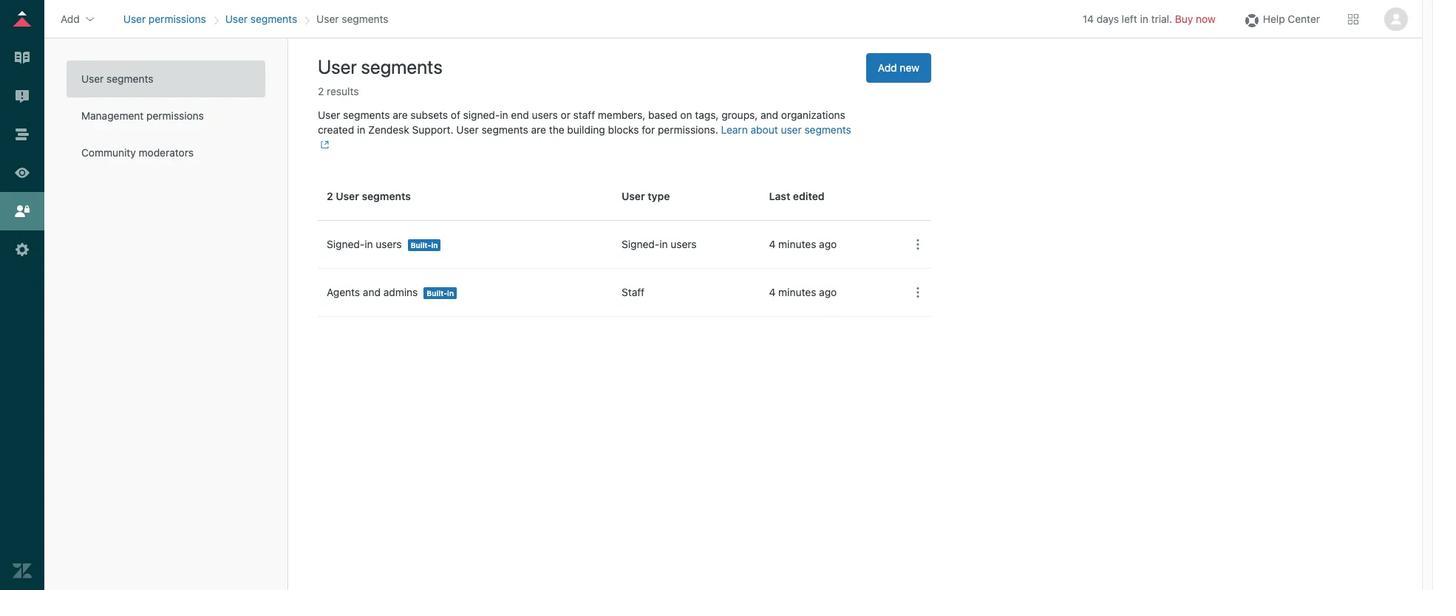 Task type: describe. For each thing, give the bounding box(es) containing it.
customize design image
[[13, 163, 32, 183]]

user down of
[[456, 124, 479, 136]]

user up management
[[81, 72, 104, 85]]

based
[[648, 109, 677, 121]]

add new
[[878, 61, 919, 74]]

minutes for signed-in users
[[778, 238, 816, 251]]

of
[[451, 109, 460, 121]]

2 for 2 user segments
[[327, 190, 333, 203]]

created
[[318, 124, 354, 136]]

settings image
[[13, 240, 32, 259]]

learn
[[721, 124, 748, 136]]

admins
[[383, 286, 418, 299]]

4 minutes ago for staff
[[769, 286, 837, 299]]

community moderators
[[81, 146, 194, 159]]

moderators
[[139, 146, 194, 159]]

staff
[[622, 286, 645, 299]]

user permissions image
[[13, 202, 32, 221]]

building
[[567, 124, 605, 136]]

the
[[549, 124, 564, 136]]

zendesk
[[368, 124, 409, 136]]

zendesk image
[[13, 562, 32, 581]]

2 for 2 results
[[318, 85, 324, 98]]

add button
[[56, 8, 100, 30]]

user down created
[[336, 190, 359, 203]]

left
[[1122, 12, 1137, 25]]

staff
[[573, 109, 595, 121]]

manage articles image
[[13, 48, 32, 67]]

user up created
[[318, 109, 340, 121]]

community
[[81, 146, 136, 159]]

subsets
[[410, 109, 448, 121]]

add for add
[[61, 12, 80, 25]]

moderate content image
[[13, 86, 32, 106]]

center
[[1288, 12, 1320, 25]]

0 horizontal spatial are
[[393, 109, 408, 121]]

about
[[751, 124, 778, 136]]

1 vertical spatial are
[[531, 124, 546, 136]]

(opens in a new tab) image
[[318, 141, 329, 150]]

support.
[[412, 124, 453, 136]]

last edited
[[769, 190, 825, 203]]

help
[[1263, 12, 1285, 25]]



Task type: locate. For each thing, give the bounding box(es) containing it.
permissions for management permissions
[[146, 109, 204, 122]]

4 minutes ago for signed-in users
[[769, 238, 837, 251]]

4 minutes ago
[[769, 238, 837, 251], [769, 286, 837, 299]]

for
[[642, 124, 655, 136]]

learn about user segments link
[[318, 124, 851, 151]]

0 vertical spatial permissions
[[149, 12, 206, 25]]

user up 2 results
[[318, 55, 357, 78]]

minutes for staff
[[778, 286, 816, 299]]

are
[[393, 109, 408, 121], [531, 124, 546, 136]]

1 horizontal spatial and
[[761, 109, 778, 121]]

1 horizontal spatial 2
[[327, 190, 333, 203]]

segments
[[250, 12, 297, 25], [342, 12, 388, 25], [361, 55, 443, 78], [107, 72, 153, 85], [343, 109, 390, 121], [482, 124, 528, 136], [804, 124, 851, 136], [362, 190, 411, 203]]

built-in
[[411, 241, 438, 250], [427, 289, 454, 298]]

signed-in users down 'type' on the top
[[622, 238, 697, 251]]

now
[[1196, 12, 1216, 25]]

built- for signed-in users
[[411, 241, 431, 250]]

1 signed-in users from the left
[[327, 238, 402, 251]]

members,
[[598, 109, 645, 121]]

1 horizontal spatial are
[[531, 124, 546, 136]]

and right agents
[[363, 286, 381, 299]]

add for add new
[[878, 61, 897, 74]]

add inside button
[[878, 61, 897, 74]]

2 minutes from the top
[[778, 286, 816, 299]]

1 4 minutes ago from the top
[[769, 238, 837, 251]]

users
[[532, 109, 558, 121], [376, 238, 402, 251], [671, 238, 697, 251]]

2 results
[[318, 85, 359, 98]]

agents
[[327, 286, 360, 299]]

4 for staff
[[769, 286, 776, 299]]

or
[[561, 109, 570, 121]]

built- for agents and admins
[[427, 289, 447, 298]]

blocks
[[608, 124, 639, 136]]

ago
[[819, 238, 837, 251], [819, 286, 837, 299]]

user permissions link
[[123, 12, 206, 25]]

2 signed-in users from the left
[[622, 238, 697, 251]]

built-in for users
[[411, 241, 438, 250]]

1 horizontal spatial users
[[532, 109, 558, 121]]

0 vertical spatial and
[[761, 109, 778, 121]]

1 vertical spatial built-
[[427, 289, 447, 298]]

agents and admins
[[327, 286, 418, 299]]

add
[[61, 12, 80, 25], [878, 61, 897, 74]]

0 vertical spatial minutes
[[778, 238, 816, 251]]

type
[[648, 190, 670, 203]]

0 horizontal spatial add
[[61, 12, 80, 25]]

built-in for admins
[[427, 289, 454, 298]]

user right user permissions link at top
[[225, 12, 248, 25]]

1 horizontal spatial signed-
[[622, 238, 659, 251]]

trial.
[[1151, 12, 1172, 25]]

built-
[[411, 241, 431, 250], [427, 289, 447, 298]]

2 down (opens in a new tab) icon
[[327, 190, 333, 203]]

0 vertical spatial add
[[61, 12, 80, 25]]

2 user segments
[[327, 190, 411, 203]]

are left the
[[531, 124, 546, 136]]

14 days left in trial. buy now
[[1083, 12, 1216, 25]]

1 vertical spatial permissions
[[146, 109, 204, 122]]

1 vertical spatial 2
[[327, 190, 333, 203]]

permissions for user permissions
[[149, 12, 206, 25]]

user
[[123, 12, 146, 25], [225, 12, 248, 25], [316, 12, 339, 25], [318, 55, 357, 78], [81, 72, 104, 85], [318, 109, 340, 121], [456, 124, 479, 136], [336, 190, 359, 203], [622, 190, 645, 203]]

navigation
[[120, 8, 391, 30]]

signed-
[[327, 238, 365, 251], [622, 238, 659, 251]]

management permissions
[[81, 109, 204, 122]]

0 horizontal spatial and
[[363, 286, 381, 299]]

1 vertical spatial minutes
[[778, 286, 816, 299]]

1 vertical spatial and
[[363, 286, 381, 299]]

1 vertical spatial 4
[[769, 286, 776, 299]]

arrange content image
[[13, 125, 32, 144]]

help center
[[1263, 12, 1320, 25]]

zendesk products image
[[1348, 14, 1358, 24]]

14
[[1083, 12, 1094, 25]]

and
[[761, 109, 778, 121], [363, 286, 381, 299]]

signed-in users down 2 user segments
[[327, 238, 402, 251]]

new
[[900, 61, 919, 74]]

1 vertical spatial add
[[878, 61, 897, 74]]

users inside user segments are subsets of signed-in end users or staff members, based on tags, groups, and organizations created in zendesk support. user segments are the building blocks for permissions.
[[532, 109, 558, 121]]

0 vertical spatial are
[[393, 109, 408, 121]]

days
[[1097, 12, 1119, 25]]

add inside popup button
[[61, 12, 80, 25]]

built- up "admins"
[[411, 241, 431, 250]]

0 vertical spatial ago
[[819, 238, 837, 251]]

2 4 minutes ago from the top
[[769, 286, 837, 299]]

1 4 from the top
[[769, 238, 776, 251]]

user permissions
[[123, 12, 206, 25]]

permissions.
[[658, 124, 718, 136]]

0 vertical spatial 4 minutes ago
[[769, 238, 837, 251]]

add new button
[[866, 53, 931, 83]]

ago for staff
[[819, 286, 837, 299]]

1 minutes from the top
[[778, 238, 816, 251]]

2 ago from the top
[[819, 286, 837, 299]]

4 for signed-in users
[[769, 238, 776, 251]]

2 signed- from the left
[[622, 238, 659, 251]]

user
[[781, 124, 802, 136]]

0 horizontal spatial signed-in users
[[327, 238, 402, 251]]

minutes
[[778, 238, 816, 251], [778, 286, 816, 299]]

on
[[680, 109, 692, 121]]

end
[[511, 109, 529, 121]]

1 signed- from the left
[[327, 238, 365, 251]]

user segments are subsets of signed-in end users or staff members, based on tags, groups, and organizations created in zendesk support. user segments are the building blocks for permissions.
[[318, 109, 845, 136]]

user segments
[[225, 12, 297, 25], [316, 12, 388, 25], [318, 55, 443, 78], [81, 72, 153, 85]]

organizations
[[781, 109, 845, 121]]

2 left results
[[318, 85, 324, 98]]

2 horizontal spatial users
[[671, 238, 697, 251]]

user left 'type' on the top
[[622, 190, 645, 203]]

1 horizontal spatial add
[[878, 61, 897, 74]]

last
[[769, 190, 790, 203]]

0 vertical spatial built-
[[411, 241, 431, 250]]

user type
[[622, 190, 670, 203]]

1 vertical spatial 4 minutes ago
[[769, 286, 837, 299]]

1 ago from the top
[[819, 238, 837, 251]]

2
[[318, 85, 324, 98], [327, 190, 333, 203]]

1 vertical spatial built-in
[[427, 289, 454, 298]]

results
[[327, 85, 359, 98]]

edited
[[793, 190, 825, 203]]

in
[[1140, 12, 1148, 25], [500, 109, 508, 121], [357, 124, 365, 136], [365, 238, 373, 251], [659, 238, 668, 251], [431, 241, 438, 250], [447, 289, 454, 298]]

user segments link
[[225, 12, 297, 25]]

navigation containing user permissions
[[120, 8, 391, 30]]

signed-in users
[[327, 238, 402, 251], [622, 238, 697, 251]]

0 horizontal spatial 2
[[318, 85, 324, 98]]

ago for signed-in users
[[819, 238, 837, 251]]

4
[[769, 238, 776, 251], [769, 286, 776, 299]]

signed-
[[463, 109, 500, 121]]

0 vertical spatial built-in
[[411, 241, 438, 250]]

buy
[[1175, 12, 1193, 25]]

0 horizontal spatial users
[[376, 238, 402, 251]]

0 horizontal spatial signed-
[[327, 238, 365, 251]]

tags,
[[695, 109, 719, 121]]

built- right "admins"
[[427, 289, 447, 298]]

groups,
[[721, 109, 758, 121]]

user right user segments link
[[316, 12, 339, 25]]

learn about user segments
[[721, 124, 851, 136]]

help center button
[[1238, 8, 1324, 30]]

0 vertical spatial 4
[[769, 238, 776, 251]]

signed- up agents
[[327, 238, 365, 251]]

and inside user segments are subsets of signed-in end users or staff members, based on tags, groups, and organizations created in zendesk support. user segments are the building blocks for permissions.
[[761, 109, 778, 121]]

built-in right "admins"
[[427, 289, 454, 298]]

permissions
[[149, 12, 206, 25], [146, 109, 204, 122]]

1 vertical spatial ago
[[819, 286, 837, 299]]

2 4 from the top
[[769, 286, 776, 299]]

management
[[81, 109, 144, 122]]

signed- down user type
[[622, 238, 659, 251]]

user right "add" popup button
[[123, 12, 146, 25]]

permissions inside navigation
[[149, 12, 206, 25]]

1 horizontal spatial signed-in users
[[622, 238, 697, 251]]

and up about
[[761, 109, 778, 121]]

are up zendesk
[[393, 109, 408, 121]]

0 vertical spatial 2
[[318, 85, 324, 98]]

built-in up "admins"
[[411, 241, 438, 250]]



Task type: vqa. For each thing, say whether or not it's contained in the screenshot.
the topmost are
yes



